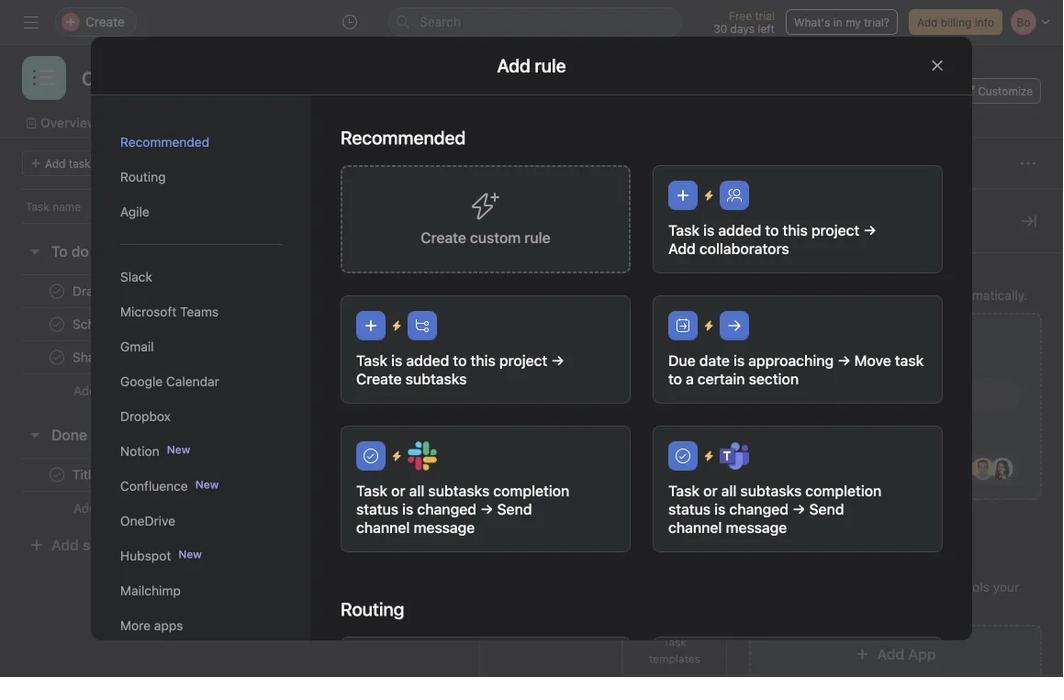 Task type: vqa. For each thing, say whether or not it's contained in the screenshot.
Google
yes



Task type: describe. For each thing, give the bounding box(es) containing it.
1 horizontal spatial apps
[[749, 552, 785, 570]]

agile
[[120, 204, 150, 219]]

1 vertical spatial customize
[[749, 210, 837, 232]]

high
[[905, 390, 929, 403]]

rule
[[787, 288, 809, 303]]

→ inside due date is approaching → move task to a certain section
[[838, 352, 851, 370]]

→ inside task is added to this project → create subtasks
[[551, 352, 565, 370]]

header to do tree grid
[[0, 273, 1063, 408]]

add inside header done tree grid
[[73, 501, 97, 516]]

add left section
[[51, 537, 79, 554]]

confluence
[[120, 479, 188, 494]]

slack button
[[120, 260, 282, 295]]

build integrated workflows with the tools your team uses the most.
[[749, 580, 1020, 615]]

billing
[[941, 16, 972, 28]]

automatically.
[[946, 288, 1028, 303]]

Draft project brief text field
[[69, 282, 184, 301]]

is down "slack" icon
[[402, 501, 414, 518]]

channel message for microsoft teams "icon"
[[669, 519, 787, 537]]

all for microsoft teams "icon"
[[722, 483, 737, 500]]

completed image inside schedule kickoff meeting cell
[[46, 314, 68, 336]]

slack
[[120, 270, 152, 285]]

date for due date is approaching → move task to a certain section
[[700, 352, 730, 370]]

what's in my trial? button
[[786, 9, 898, 35]]

forms
[[659, 546, 691, 559]]

custom rule
[[470, 229, 551, 247]]

priority
[[784, 388, 826, 403]]

what's in my trial?
[[794, 16, 890, 28]]

→ inside task is added to this project → add collaborators
[[864, 222, 877, 239]]

free
[[729, 9, 752, 22]]

– right 'today'
[[630, 285, 637, 298]]

customize button
[[955, 78, 1041, 104]]

workflows
[[847, 580, 906, 595]]

integrated
[[782, 580, 843, 595]]

workflow
[[467, 115, 524, 130]]

0 horizontal spatial your
[[851, 288, 877, 303]]

completed image
[[46, 281, 68, 303]]

status field for draft project brief cell
[[925, 275, 1035, 309]]

30 inside free trial 30 days left
[[714, 22, 728, 35]]

task is added to this project → add collaborators button
[[653, 165, 943, 274]]

updated
[[830, 388, 879, 403]]

status for "slack" icon
[[356, 501, 399, 518]]

priority field for titles cell
[[816, 458, 926, 492]]

oct 25 – 27
[[596, 318, 657, 331]]

list image
[[33, 67, 55, 89]]

0 horizontal spatial apps
[[662, 456, 688, 469]]

do
[[71, 243, 89, 260]]

done
[[913, 288, 943, 303]]

is inside task is added to this project → create subtasks
[[391, 352, 403, 370]]

task for task is added to this project → create subtasks button
[[356, 352, 388, 370]]

tools
[[961, 580, 990, 595]]

microsoft teams
[[120, 304, 219, 320]]

google
[[120, 374, 163, 389]]

this for create subtasks
[[471, 352, 496, 370]]

add app button
[[749, 625, 1042, 678]]

assignee
[[487, 200, 534, 213]]

my
[[846, 16, 861, 28]]

draft project brief cell
[[0, 275, 479, 309]]

create custom rule
[[421, 229, 551, 247]]

subtasks for "slack" icon
[[428, 483, 490, 500]]

task or all subtasks completion status is changed → send channel message for "slack" icon
[[356, 483, 570, 537]]

google calendar
[[120, 374, 219, 389]]

onedrive button
[[120, 504, 282, 539]]

fields
[[666, 276, 694, 289]]

a inside due date is approaching → move task to a certain section
[[686, 371, 694, 388]]

task inside due date is approaching → move task to a certain section
[[895, 352, 924, 370]]

oct 27 – 31
[[596, 469, 655, 482]]

mailchimp button
[[120, 574, 282, 609]]

create custom rule button
[[341, 165, 631, 274]]

your inside build integrated workflows with the tools your team uses the most.
[[993, 580, 1020, 595]]

notion
[[120, 444, 160, 459]]

Schedule kickoff meeting text field
[[69, 315, 228, 334]]

task… for add task… button in the header done tree grid
[[101, 501, 136, 516]]

2
[[656, 276, 663, 289]]

0 vertical spatial a
[[777, 288, 783, 303]]

templates
[[649, 653, 701, 666]]

row containing oct 25
[[0, 306, 1063, 343]]

completion for "slack" icon
[[493, 483, 570, 500]]

name
[[52, 200, 81, 213]]

task is added to this project → create subtasks
[[356, 352, 565, 388]]

to for add collaborators
[[765, 222, 779, 239]]

oct for oct 26 – 30
[[596, 351, 615, 364]]

0 horizontal spatial the
[[814, 600, 833, 615]]

share timeline with teammates cell
[[0, 341, 479, 375]]

build
[[749, 580, 779, 595]]

added for add collaborators
[[719, 222, 762, 239]]

1 vertical spatial routing
[[341, 599, 405, 620]]

row containing task name
[[0, 189, 1063, 223]]

task is added to this project → create subtasks button
[[341, 296, 631, 404]]

collapse task list for this section image for to do
[[28, 244, 42, 259]]

gmail
[[120, 339, 154, 354]]

completed checkbox for titles text box
[[46, 464, 68, 486]]

1 horizontal spatial 26
[[662, 285, 675, 298]]

get
[[828, 288, 848, 303]]

send for microsoft teams "icon"
[[810, 501, 845, 518]]

done
[[51, 427, 87, 444]]

2 add task… row from the top
[[0, 491, 1063, 525]]

add task
[[45, 157, 91, 170]]

completed image for oct 27
[[46, 464, 68, 486]]

add task… for add task… button within the header to do tree grid
[[73, 383, 136, 399]]

status field for titles cell
[[925, 458, 1035, 492]]

1 task or all subtasks completion status is changed → send channel message button from the left
[[341, 426, 631, 553]]

27 inside header done tree grid
[[618, 469, 631, 482]]

2 fields
[[656, 276, 694, 289]]

add inside header to do tree grid
[[73, 383, 97, 399]]

to for create subtasks
[[453, 352, 467, 370]]

project for task is added to this project → add collaborators
[[812, 222, 860, 239]]

left
[[758, 22, 775, 35]]

Titles text field
[[69, 466, 110, 484]]

collaborators
[[705, 200, 775, 213]]

30 inside row
[[644, 351, 658, 364]]

add billing info button
[[909, 9, 1003, 35]]

due date
[[596, 200, 643, 213]]

1 vertical spatial 26
[[618, 351, 632, 364]]

work
[[881, 288, 909, 303]]

add billing info
[[917, 16, 995, 28]]

row containing bo
[[0, 273, 1063, 310]]

hubspot
[[120, 549, 171, 564]]

add collaborators
[[669, 240, 790, 258]]

routing button
[[120, 160, 282, 195]]

create
[[421, 229, 466, 247]]

routing inside button
[[120, 169, 166, 185]]

all for "slack" icon
[[409, 483, 425, 500]]

notion new
[[120, 444, 190, 459]]

0 vertical spatial the
[[938, 580, 957, 595]]

31
[[643, 469, 655, 482]]

to left high
[[882, 388, 894, 403]]

app
[[909, 646, 936, 664]]

workflow link
[[452, 113, 524, 133]]

project for task is added to this project → create subtasks
[[499, 352, 548, 370]]

microsoft teams image
[[720, 442, 749, 471]]

priority updated to high
[[784, 388, 929, 403]]

changed for microsoft teams "icon"
[[730, 501, 789, 518]]

to inside due date is approaching → move task to a certain section
[[669, 371, 682, 388]]

timeline link
[[273, 113, 339, 133]]

overview link
[[26, 113, 97, 133]]

add a rule to get your work done automatically.
[[749, 288, 1028, 303]]

close this dialog image
[[930, 58, 945, 73]]

this for add collaborators
[[783, 222, 808, 239]]



Task type: locate. For each thing, give the bounding box(es) containing it.
microsoft teams button
[[120, 295, 282, 330]]

2 channel message from the left
[[669, 519, 787, 537]]

add rule
[[497, 55, 566, 76]]

27 right 25
[[644, 318, 657, 331]]

priority field for share timeline with teammates cell
[[816, 341, 926, 375]]

is inside due date is approaching → move task to a certain section
[[734, 352, 745, 370]]

in
[[834, 16, 843, 28]]

1 vertical spatial apps
[[749, 552, 785, 570]]

subtasks
[[428, 483, 490, 500], [741, 483, 802, 500]]

task or all subtasks completion status is changed → send channel message for microsoft teams "icon"
[[669, 483, 882, 537]]

27 left 31
[[618, 469, 631, 482]]

share button
[[879, 78, 940, 104]]

status
[[933, 200, 966, 213]]

bo inside button
[[798, 84, 812, 97]]

gmail button
[[120, 330, 282, 365]]

new for confluence
[[195, 478, 219, 491]]

rules down task is added to this project → add collaborators at right
[[749, 260, 787, 278]]

add task… for add task… button in the header done tree grid
[[73, 501, 136, 516]]

to for done
[[813, 288, 825, 303]]

completed checkbox inside schedule kickoff meeting cell
[[46, 314, 68, 336]]

search button
[[388, 7, 682, 37]]

bo left bob
[[491, 285, 505, 298]]

completed image
[[46, 314, 68, 336], [46, 347, 68, 369], [46, 464, 68, 486]]

oct left 31
[[596, 469, 615, 482]]

with
[[910, 580, 935, 595]]

a left certain section
[[686, 371, 694, 388]]

collapse task list for this section image left done
[[28, 428, 42, 443]]

1 vertical spatial collapse task list for this section image
[[28, 428, 42, 443]]

0 horizontal spatial 30
[[644, 351, 658, 364]]

0 vertical spatial bo
[[798, 84, 812, 97]]

add left rule
[[749, 288, 773, 303]]

oct left fields
[[640, 285, 658, 298]]

1 horizontal spatial task or all subtasks completion status is changed → send channel message button
[[653, 426, 943, 553]]

what's
[[794, 16, 831, 28]]

1 horizontal spatial the
[[938, 580, 957, 595]]

date up 'today – oct 26'
[[620, 200, 643, 213]]

more
[[120, 619, 151, 634]]

project down bob
[[499, 352, 548, 370]]

1 changed from the left
[[417, 501, 477, 518]]

1 horizontal spatial 27
[[644, 318, 657, 331]]

or for microsoft teams "icon"
[[704, 483, 718, 500]]

2 completed checkbox from the top
[[46, 464, 68, 486]]

all down "slack" icon
[[409, 483, 425, 500]]

0 horizontal spatial rules
[[661, 366, 689, 379]]

task
[[69, 157, 91, 170], [895, 352, 924, 370]]

27 inside header to do tree grid
[[644, 318, 657, 331]]

0 vertical spatial collapse task list for this section image
[[28, 244, 42, 259]]

add left the app
[[877, 646, 905, 664]]

titles cell
[[0, 458, 479, 492]]

1 horizontal spatial a
[[777, 288, 783, 303]]

apps right 31
[[662, 456, 688, 469]]

0 horizontal spatial date
[[620, 200, 643, 213]]

1 horizontal spatial subtasks
[[741, 483, 802, 500]]

recommended up routing button
[[120, 135, 209, 150]]

1 horizontal spatial channel message
[[669, 519, 787, 537]]

1 horizontal spatial or
[[704, 483, 718, 500]]

priority field for draft project brief cell
[[816, 275, 926, 309]]

0 vertical spatial add task… button
[[73, 381, 136, 401]]

close details image
[[1022, 214, 1037, 229]]

due for due date is approaching → move task to a certain section
[[669, 352, 696, 370]]

add task… inside header to do tree grid
[[73, 383, 136, 399]]

completed checkbox inside titles cell
[[46, 464, 68, 486]]

add task… button down titles text box
[[73, 499, 136, 519]]

0 horizontal spatial project
[[499, 352, 548, 370]]

– left 31
[[634, 469, 640, 482]]

1 horizontal spatial completion
[[806, 483, 882, 500]]

row containing oct 27
[[0, 457, 1063, 494]]

0 vertical spatial your
[[851, 288, 877, 303]]

status for microsoft teams "icon"
[[669, 501, 711, 518]]

task up high
[[895, 352, 924, 370]]

row
[[0, 189, 1063, 223], [22, 222, 1063, 224], [0, 273, 1063, 310], [0, 306, 1063, 343], [0, 339, 1063, 376], [0, 457, 1063, 494]]

bo down what's
[[798, 84, 812, 97]]

timeline
[[287, 115, 339, 130]]

30
[[714, 22, 728, 35], [644, 351, 658, 364]]

1 vertical spatial completed checkbox
[[46, 347, 68, 369]]

due date is approaching → move task to a certain section
[[669, 352, 924, 388]]

add task… down titles text box
[[73, 501, 136, 516]]

date for due date
[[620, 200, 643, 213]]

collapse task list for this section image for done
[[28, 428, 42, 443]]

task… up section
[[101, 501, 136, 516]]

all
[[409, 483, 425, 500], [722, 483, 737, 500]]

1 horizontal spatial task or all subtasks completion status is changed → send channel message
[[669, 483, 882, 537]]

new
[[167, 444, 190, 456], [195, 478, 219, 491], [178, 548, 202, 561]]

0 vertical spatial customize
[[978, 84, 1033, 97]]

1 subtasks from the left
[[428, 483, 490, 500]]

new inside hubspot new
[[178, 548, 202, 561]]

task for the task is added to this project → add collaborators 'button'
[[669, 222, 700, 239]]

task inside task templates
[[663, 636, 687, 649]]

agile button
[[120, 195, 282, 230]]

info
[[975, 16, 995, 28]]

task is added to this project → add collaborators
[[669, 222, 877, 258]]

completed checkbox down completed image
[[46, 314, 68, 336]]

completed image inside share timeline with teammates cell
[[46, 347, 68, 369]]

add task… row
[[0, 374, 1063, 408], [0, 491, 1063, 525]]

– for oct 25
[[634, 318, 641, 331]]

collapse task list for this section image
[[28, 244, 42, 259], [28, 428, 42, 443]]

0 horizontal spatial this
[[471, 352, 496, 370]]

2 or from the left
[[704, 483, 718, 500]]

task inside task is added to this project → add collaborators
[[669, 222, 700, 239]]

subtasks down microsoft teams "icon"
[[741, 483, 802, 500]]

new for hubspot
[[178, 548, 202, 561]]

0 vertical spatial rules
[[749, 260, 787, 278]]

customize inside dropdown button
[[978, 84, 1033, 97]]

→
[[864, 222, 877, 239], [551, 352, 565, 370], [838, 352, 851, 370], [480, 501, 494, 518], [793, 501, 806, 518]]

new up confluence new
[[167, 444, 190, 456]]

approaching
[[749, 352, 834, 370]]

– inside header done tree grid
[[634, 469, 640, 482]]

1 vertical spatial date
[[700, 352, 730, 370]]

apps
[[662, 456, 688, 469], [749, 552, 785, 570]]

channel message down "slack" icon
[[356, 519, 475, 537]]

add left billing
[[917, 16, 938, 28]]

share
[[902, 84, 931, 97]]

0 vertical spatial completed checkbox
[[46, 281, 68, 303]]

header done tree grid
[[0, 457, 1063, 525]]

task or all subtasks completion status is changed → send channel message
[[356, 483, 570, 537], [669, 483, 882, 537]]

priority field for schedule kickoff meeting cell
[[816, 308, 926, 342]]

1 horizontal spatial routing
[[341, 599, 405, 620]]

new down 'onedrive' button
[[178, 548, 202, 561]]

date
[[620, 200, 643, 213], [700, 352, 730, 370]]

recommended right timeline
[[341, 127, 466, 148]]

to left get
[[813, 288, 825, 303]]

channel message up forms at the bottom
[[669, 519, 787, 537]]

your right the tools
[[993, 580, 1020, 595]]

Completed checkbox
[[46, 314, 68, 336], [46, 464, 68, 486]]

1 vertical spatial project
[[499, 352, 548, 370]]

2 collapse task list for this section image from the top
[[28, 428, 42, 443]]

0 vertical spatial completed checkbox
[[46, 314, 68, 336]]

2 task or all subtasks completion status is changed → send channel message button from the left
[[653, 426, 943, 553]]

task… inside header done tree grid
[[101, 501, 136, 516]]

oct for oct 25 – 27
[[596, 318, 615, 331]]

bo inside row
[[491, 285, 505, 298]]

1 horizontal spatial changed
[[730, 501, 789, 518]]

1 all from the left
[[409, 483, 425, 500]]

status
[[356, 501, 399, 518], [669, 501, 711, 518]]

None text field
[[77, 62, 326, 95]]

all down microsoft teams "icon"
[[722, 483, 737, 500]]

new inside confluence new
[[195, 478, 219, 491]]

0 horizontal spatial 26
[[618, 351, 632, 364]]

oct 26 – 30
[[596, 351, 658, 364]]

1 vertical spatial bo
[[491, 285, 505, 298]]

recommended
[[341, 127, 466, 148], [120, 135, 209, 150]]

add down titles text box
[[73, 501, 97, 516]]

2 all from the left
[[722, 483, 737, 500]]

Share timeline with teammates text field
[[69, 349, 260, 367]]

the right with
[[938, 580, 957, 595]]

to inside task is added to this project → add collaborators
[[765, 222, 779, 239]]

2 add task… button from the top
[[73, 499, 136, 519]]

is
[[704, 222, 715, 239], [391, 352, 403, 370], [734, 352, 745, 370], [402, 501, 414, 518], [715, 501, 726, 518]]

task inside task is added to this project → create subtasks
[[356, 352, 388, 370]]

certain section
[[698, 371, 799, 388]]

1 vertical spatial new
[[195, 478, 219, 491]]

completed checkbox down completed image
[[46, 347, 68, 369]]

to left certain section
[[669, 371, 682, 388]]

add task… button
[[73, 381, 136, 401], [73, 499, 136, 519]]

– right 25
[[634, 318, 641, 331]]

1 vertical spatial completed image
[[46, 347, 68, 369]]

due inside due date is approaching → move task to a certain section
[[669, 352, 696, 370]]

send for "slack" icon
[[497, 501, 532, 518]]

1 horizontal spatial all
[[722, 483, 737, 500]]

add inside "button"
[[877, 646, 905, 664]]

0 vertical spatial new
[[167, 444, 190, 456]]

30 down oct 25 – 27
[[644, 351, 658, 364]]

slack image
[[408, 442, 437, 471]]

1 vertical spatial completed checkbox
[[46, 464, 68, 486]]

is inside task is added to this project → add collaborators
[[704, 222, 715, 239]]

1 horizontal spatial due
[[669, 352, 696, 370]]

completed checkbox left titles text box
[[46, 464, 68, 486]]

status field for share timeline with teammates cell
[[925, 341, 1035, 375]]

more apps
[[120, 619, 183, 634]]

done button
[[51, 419, 87, 452]]

recommended inside button
[[120, 135, 209, 150]]

added inside task is added to this project → create subtasks
[[406, 352, 449, 370]]

0 horizontal spatial routing
[[120, 169, 166, 185]]

to do
[[51, 243, 89, 260]]

this inside task is added to this project → add collaborators
[[783, 222, 808, 239]]

1 send from the left
[[497, 501, 532, 518]]

section
[[83, 537, 133, 554]]

1 horizontal spatial task
[[895, 352, 924, 370]]

recommended button
[[120, 125, 282, 160]]

completed checkbox for share timeline with teammates text box
[[46, 347, 68, 369]]

1 vertical spatial this
[[471, 352, 496, 370]]

0 horizontal spatial recommended
[[120, 135, 209, 150]]

add down the overview link
[[45, 157, 66, 170]]

confluence new
[[120, 478, 219, 494]]

due for due date
[[596, 200, 617, 213]]

date inside due date is approaching → move task to a certain section
[[700, 352, 730, 370]]

2 send from the left
[[810, 501, 845, 518]]

to
[[51, 243, 68, 260]]

3 completed image from the top
[[46, 464, 68, 486]]

1 vertical spatial due
[[669, 352, 696, 370]]

oct inside header done tree grid
[[596, 469, 615, 482]]

subtasks for microsoft teams "icon"
[[741, 483, 802, 500]]

0 vertical spatial add task…
[[73, 383, 136, 399]]

0 vertical spatial task
[[69, 157, 91, 170]]

task templates
[[649, 636, 701, 666]]

changed for "slack" icon
[[417, 501, 477, 518]]

onedrive
[[120, 514, 175, 529]]

added up add collaborators
[[719, 222, 762, 239]]

2 subtasks from the left
[[741, 483, 802, 500]]

1 completed checkbox from the top
[[46, 281, 68, 303]]

completed checkbox for 'draft project brief' text box
[[46, 281, 68, 303]]

0 horizontal spatial subtasks
[[428, 483, 490, 500]]

0 vertical spatial task…
[[101, 383, 136, 399]]

1 horizontal spatial date
[[700, 352, 730, 370]]

task down the overview
[[69, 157, 91, 170]]

added up create subtasks
[[406, 352, 449, 370]]

due right oct 26 – 30
[[669, 352, 696, 370]]

1 horizontal spatial 30
[[714, 22, 728, 35]]

create subtasks
[[356, 371, 467, 388]]

add task… button for second add task… row from the top
[[73, 499, 136, 519]]

to up create subtasks
[[453, 352, 467, 370]]

1 completion from the left
[[493, 483, 570, 500]]

calendar
[[166, 374, 219, 389]]

1 vertical spatial your
[[993, 580, 1020, 595]]

customize up add collaborators
[[749, 210, 837, 232]]

0 horizontal spatial send
[[497, 501, 532, 518]]

most.
[[836, 600, 870, 615]]

new for notion
[[167, 444, 190, 456]]

1 horizontal spatial status
[[669, 501, 711, 518]]

0 horizontal spatial due
[[596, 200, 617, 213]]

add task… button up 'dropbox'
[[73, 381, 136, 401]]

completed image inside titles cell
[[46, 464, 68, 486]]

0 horizontal spatial or
[[391, 483, 406, 500]]

30 left the days
[[714, 22, 728, 35]]

trial
[[755, 9, 775, 22]]

add task… button for 2nd add task… row from the bottom
[[73, 381, 136, 401]]

Completed checkbox
[[46, 281, 68, 303], [46, 347, 68, 369]]

1 vertical spatial the
[[814, 600, 833, 615]]

project inside task is added to this project → add collaborators
[[812, 222, 860, 239]]

1 channel message from the left
[[356, 519, 475, 537]]

– down oct 25 – 27
[[635, 351, 641, 364]]

0 horizontal spatial completion
[[493, 483, 570, 500]]

bo
[[798, 84, 812, 97], [491, 285, 505, 298]]

0 horizontal spatial changed
[[417, 501, 477, 518]]

0 vertical spatial apps
[[662, 456, 688, 469]]

is up certain section
[[734, 352, 745, 370]]

add task… up 'dropbox'
[[73, 383, 136, 399]]

2 completed checkbox from the top
[[46, 347, 68, 369]]

dropbox button
[[120, 399, 282, 434]]

1 horizontal spatial this
[[783, 222, 808, 239]]

a left rule
[[777, 288, 783, 303]]

today – oct 26
[[596, 285, 675, 298]]

1 horizontal spatial recommended
[[341, 127, 466, 148]]

27
[[644, 318, 657, 331], [618, 469, 631, 482]]

task… for add task… button within the header to do tree grid
[[101, 383, 136, 399]]

0 vertical spatial 30
[[714, 22, 728, 35]]

1 vertical spatial add task… button
[[73, 499, 136, 519]]

changed down "slack" icon
[[417, 501, 477, 518]]

2 status from the left
[[669, 501, 711, 518]]

trial?
[[864, 16, 890, 28]]

project up get
[[812, 222, 860, 239]]

apps
[[154, 619, 183, 634]]

2 vertical spatial completed image
[[46, 464, 68, 486]]

to do button
[[51, 235, 89, 268]]

0 horizontal spatial a
[[686, 371, 694, 388]]

new inside notion new
[[167, 444, 190, 456]]

task… inside header to do tree grid
[[101, 383, 136, 399]]

task… up 'dropbox'
[[101, 383, 136, 399]]

0 vertical spatial added
[[719, 222, 762, 239]]

– for oct 26
[[635, 351, 641, 364]]

1 vertical spatial a
[[686, 371, 694, 388]]

0 horizontal spatial added
[[406, 352, 449, 370]]

or for "slack" icon
[[391, 483, 406, 500]]

0 horizontal spatial task or all subtasks completion status is changed → send channel message
[[356, 483, 570, 537]]

add task… button inside header to do tree grid
[[73, 381, 136, 401]]

2 completed image from the top
[[46, 347, 68, 369]]

hubspot new
[[120, 548, 202, 564]]

1 or from the left
[[391, 483, 406, 500]]

1 add task… button from the top
[[73, 381, 136, 401]]

1 horizontal spatial customize
[[978, 84, 1033, 97]]

0 vertical spatial this
[[783, 222, 808, 239]]

1 completed image from the top
[[46, 314, 68, 336]]

– for oct 27
[[634, 469, 640, 482]]

cell
[[478, 308, 589, 342]]

to inside task is added to this project → create subtasks
[[453, 352, 467, 370]]

2 completion from the left
[[806, 483, 882, 500]]

0 horizontal spatial all
[[409, 483, 425, 500]]

1 add task… row from the top
[[0, 374, 1063, 408]]

0 horizontal spatial customize
[[749, 210, 837, 232]]

completed checkbox down to
[[46, 281, 68, 303]]

25
[[618, 318, 631, 331]]

0 vertical spatial 26
[[662, 285, 675, 298]]

days
[[731, 22, 755, 35]]

due date is approaching → move task to a certain section button
[[653, 296, 943, 404]]

task for first task or all subtasks completion status is changed → send channel message button from right
[[669, 483, 700, 500]]

0 vertical spatial due
[[596, 200, 617, 213]]

0 vertical spatial routing
[[120, 169, 166, 185]]

1 horizontal spatial rules
[[749, 260, 787, 278]]

row containing oct 26
[[0, 339, 1063, 376]]

task or all subtasks completion status is changed → send channel message down microsoft teams "icon"
[[669, 483, 882, 537]]

1 vertical spatial add task…
[[73, 501, 136, 516]]

google calendar button
[[120, 365, 282, 399]]

0 vertical spatial project
[[812, 222, 860, 239]]

date up certain section
[[700, 352, 730, 370]]

1 horizontal spatial send
[[810, 501, 845, 518]]

your right get
[[851, 288, 877, 303]]

2 changed from the left
[[730, 501, 789, 518]]

added for create subtasks
[[406, 352, 449, 370]]

1 collapse task list for this section image from the top
[[28, 244, 42, 259]]

oct down oct 25 – 27
[[596, 351, 615, 364]]

1 task or all subtasks completion status is changed → send channel message from the left
[[356, 483, 570, 537]]

project inside task is added to this project → create subtasks
[[499, 352, 548, 370]]

changed down microsoft teams "icon"
[[730, 501, 789, 518]]

bob
[[512, 285, 533, 298]]

the down integrated
[[814, 600, 833, 615]]

due up 'today'
[[596, 200, 617, 213]]

to down collaborators
[[765, 222, 779, 239]]

1 status from the left
[[356, 501, 399, 518]]

1 vertical spatial 27
[[618, 469, 631, 482]]

uses
[[783, 600, 810, 615]]

apps up build at bottom
[[749, 552, 785, 570]]

1 add task… from the top
[[73, 383, 136, 399]]

today
[[596, 285, 627, 298]]

2 vertical spatial new
[[178, 548, 202, 561]]

due
[[596, 200, 617, 213], [669, 352, 696, 370]]

add task button
[[22, 151, 99, 176]]

1 task… from the top
[[101, 383, 136, 399]]

rules
[[749, 260, 787, 278], [661, 366, 689, 379]]

customize down the info
[[978, 84, 1033, 97]]

add section button
[[22, 529, 140, 562]]

completed checkbox inside draft project brief cell
[[46, 281, 68, 303]]

0 vertical spatial date
[[620, 200, 643, 213]]

1 horizontal spatial added
[[719, 222, 762, 239]]

more apps button
[[120, 609, 282, 644]]

task or all subtasks completion status is changed → send channel message down "slack" icon
[[356, 483, 570, 537]]

1 horizontal spatial bo
[[798, 84, 812, 97]]

date inside row
[[620, 200, 643, 213]]

0 horizontal spatial task
[[69, 157, 91, 170]]

1 vertical spatial add task… row
[[0, 491, 1063, 525]]

1 horizontal spatial your
[[993, 580, 1020, 595]]

team
[[749, 600, 779, 615]]

oct left 25
[[596, 318, 615, 331]]

mailchimp
[[120, 584, 181, 599]]

1 vertical spatial added
[[406, 352, 449, 370]]

channel message for "slack" icon
[[356, 519, 475, 537]]

2 add task… from the top
[[73, 501, 136, 516]]

1 completed checkbox from the top
[[46, 314, 68, 336]]

2 task… from the top
[[101, 501, 136, 516]]

schedule kickoff meeting cell
[[0, 308, 479, 342]]

2 task or all subtasks completion status is changed → send channel message from the left
[[669, 483, 882, 537]]

completed checkbox for schedule kickoff meeting text field
[[46, 314, 68, 336]]

task name
[[26, 200, 81, 213]]

0 horizontal spatial task or all subtasks completion status is changed → send channel message button
[[341, 426, 631, 553]]

added inside task is added to this project → add collaborators
[[719, 222, 762, 239]]

the
[[938, 580, 957, 595], [814, 600, 833, 615]]

customize
[[978, 84, 1033, 97], [749, 210, 837, 232]]

add task… button inside header done tree grid
[[73, 499, 136, 519]]

this inside task is added to this project → create subtasks
[[471, 352, 496, 370]]

oct for oct 27 – 31
[[596, 469, 615, 482]]

is down microsoft teams "icon"
[[715, 501, 726, 518]]

bo button
[[794, 80, 816, 102]]

add up done
[[73, 383, 97, 399]]

add task… inside header done tree grid
[[73, 501, 136, 516]]

teams
[[180, 304, 219, 320]]

new up 'onedrive' button
[[195, 478, 219, 491]]

completion for microsoft teams "icon"
[[806, 483, 882, 500]]

collapse task list for this section image left to
[[28, 244, 42, 259]]

status field for schedule kickoff meeting cell
[[925, 308, 1035, 342]]

completed image for oct 26
[[46, 347, 68, 369]]

task for 2nd task or all subtasks completion status is changed → send channel message button from right
[[356, 483, 388, 500]]

0 horizontal spatial bo
[[491, 285, 505, 298]]

is up create subtasks
[[391, 352, 403, 370]]

is up add collaborators
[[704, 222, 715, 239]]

rules left certain section
[[661, 366, 689, 379]]

search list box
[[388, 7, 682, 37]]

subtasks down "slack" icon
[[428, 483, 490, 500]]

1 vertical spatial task…
[[101, 501, 136, 516]]

0 horizontal spatial status
[[356, 501, 399, 518]]

completed checkbox inside share timeline with teammates cell
[[46, 347, 68, 369]]

1 vertical spatial rules
[[661, 366, 689, 379]]

task inside row
[[26, 200, 49, 213]]



